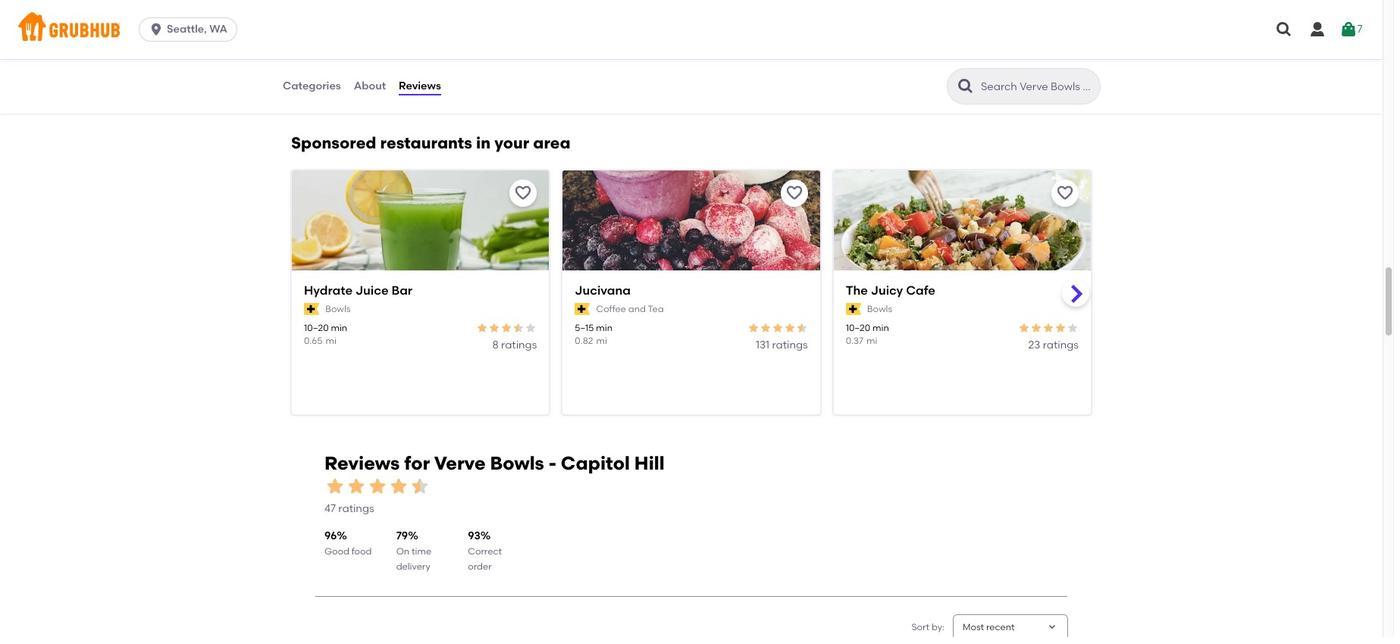 Task type: vqa. For each thing, say whether or not it's contained in the screenshot.
second 1 from the left
no



Task type: describe. For each thing, give the bounding box(es) containing it.
7
[[1357, 23, 1363, 36]]

main navigation navigation
[[0, 0, 1383, 59]]

svg image inside 7 button
[[1339, 20, 1357, 39]]

5–15
[[575, 323, 594, 334]]

time
[[412, 547, 431, 557]]

juicy
[[871, 284, 903, 298]]

0.65
[[304, 336, 323, 347]]

mi for hydrate juice bar
[[326, 336, 337, 347]]

reviews button
[[398, 59, 442, 114]]

tea
[[648, 304, 664, 314]]

sort by:
[[912, 622, 945, 633]]

5–15 min 0.82 mi
[[575, 323, 613, 347]]

hydrate
[[304, 284, 353, 298]]

reviews for reviews
[[399, 79, 441, 92]]

search icon image
[[957, 77, 975, 96]]

seattle, wa button
[[139, 17, 243, 42]]

93 correct order
[[468, 530, 502, 573]]

capitol
[[561, 452, 630, 474]]

23 ratings
[[1028, 339, 1079, 352]]

categories button
[[282, 59, 342, 114]]

your
[[494, 133, 529, 152]]

10–20 for the
[[846, 323, 870, 334]]

23
[[1028, 339, 1040, 352]]

the juicy cafe link
[[846, 283, 1079, 300]]

save this restaurant button for juice
[[510, 180, 537, 207]]

min for hydrate juice bar
[[331, 323, 347, 334]]

categories
[[283, 79, 341, 92]]

2 save this restaurant button from the left
[[781, 180, 808, 207]]

79
[[396, 530, 408, 543]]

save this restaurant image
[[785, 184, 803, 202]]

subscription pass image
[[846, 303, 861, 316]]

min for the juicy cafe
[[873, 323, 889, 334]]

verve
[[434, 452, 486, 474]]

131 ratings
[[756, 339, 808, 352]]

wa
[[209, 23, 227, 36]]

on
[[396, 547, 409, 557]]

subscription pass image for jucivana
[[575, 303, 590, 316]]

0.37
[[846, 336, 863, 347]]

the juicy cafe logo image
[[834, 171, 1091, 298]]

in
[[476, 133, 491, 152]]

10–20 for hydrate
[[304, 323, 329, 334]]

0.82
[[575, 336, 593, 347]]

about
[[354, 79, 386, 92]]

jucivana logo image
[[563, 171, 820, 298]]

1 horizontal spatial bowls
[[490, 452, 544, 474]]

svg image inside seattle, wa button
[[149, 22, 164, 37]]

most recent
[[963, 622, 1015, 633]]

hill
[[634, 452, 665, 474]]

79 on time delivery
[[396, 530, 431, 573]]

sponsored
[[291, 133, 376, 152]]

10–20 min 0.65 mi
[[304, 323, 347, 347]]

bar
[[391, 284, 412, 298]]



Task type: locate. For each thing, give the bounding box(es) containing it.
bowls down the juicy
[[867, 304, 892, 314]]

1 horizontal spatial save this restaurant image
[[1056, 184, 1074, 202]]

mi
[[326, 336, 337, 347], [596, 336, 607, 347], [867, 336, 877, 347]]

1 vertical spatial reviews
[[324, 452, 400, 474]]

96
[[324, 530, 337, 543]]

mi right 0.37
[[867, 336, 877, 347]]

min
[[331, 323, 347, 334], [596, 323, 613, 334], [873, 323, 889, 334]]

min right 5–15
[[596, 323, 613, 334]]

order
[[468, 562, 492, 573]]

7 button
[[1339, 16, 1363, 43]]

3 save this restaurant button from the left
[[1052, 180, 1079, 207]]

0 horizontal spatial mi
[[326, 336, 337, 347]]

juice
[[356, 284, 389, 298]]

jucivana
[[575, 284, 631, 298]]

0 horizontal spatial save this restaurant image
[[514, 184, 532, 202]]

ratings right 47 on the left bottom of page
[[338, 503, 374, 516]]

subscription pass image for hydrate juice bar
[[304, 303, 319, 316]]

min down the juicy
[[873, 323, 889, 334]]

0 horizontal spatial save this restaurant button
[[510, 180, 537, 207]]

mi right the 0.65
[[326, 336, 337, 347]]

0 horizontal spatial 10–20
[[304, 323, 329, 334]]

ratings right 131
[[772, 339, 808, 352]]

1 subscription pass image from the left
[[304, 303, 319, 316]]

3 min from the left
[[873, 323, 889, 334]]

seattle,
[[167, 23, 207, 36]]

Search Verve Bowls - Capitol Hill search field
[[980, 80, 1096, 94]]

ratings for the juicy cafe
[[1043, 339, 1079, 352]]

1 save this restaurant image from the left
[[514, 184, 532, 202]]

save this restaurant image for bar
[[514, 184, 532, 202]]

seattle, wa
[[167, 23, 227, 36]]

ratings right 23
[[1043, 339, 1079, 352]]

svg image
[[1275, 20, 1293, 39], [1309, 20, 1327, 39], [1339, 20, 1357, 39], [149, 22, 164, 37]]

ratings right 8
[[501, 339, 537, 352]]

correct
[[468, 547, 502, 557]]

bowls
[[325, 304, 351, 314], [867, 304, 892, 314], [490, 452, 544, 474]]

93
[[468, 530, 481, 543]]

for
[[404, 452, 430, 474]]

subscription pass image
[[304, 303, 319, 316], [575, 303, 590, 316]]

food
[[352, 547, 372, 557]]

0 horizontal spatial min
[[331, 323, 347, 334]]

subscription pass image up 5–15
[[575, 303, 590, 316]]

2 horizontal spatial save this restaurant button
[[1052, 180, 1079, 207]]

by:
[[932, 622, 945, 633]]

0 horizontal spatial bowls
[[325, 304, 351, 314]]

cafe
[[906, 284, 935, 298]]

96 good food
[[324, 530, 372, 557]]

jucivana link
[[575, 283, 808, 300]]

save this restaurant image for cafe
[[1056, 184, 1074, 202]]

3 mi from the left
[[867, 336, 877, 347]]

reviews up 47 ratings
[[324, 452, 400, 474]]

10–20 up the 0.65
[[304, 323, 329, 334]]

reviews
[[399, 79, 441, 92], [324, 452, 400, 474]]

1 min from the left
[[331, 323, 347, 334]]

hydrate juice bar logo image
[[292, 171, 549, 298]]

caret down icon image
[[1046, 622, 1058, 634]]

min inside 5–15 min 0.82 mi
[[596, 323, 613, 334]]

1 horizontal spatial save this restaurant button
[[781, 180, 808, 207]]

mi inside 10–20 min 0.37 mi
[[867, 336, 877, 347]]

mi right 0.82
[[596, 336, 607, 347]]

bowls down hydrate
[[325, 304, 351, 314]]

2 subscription pass image from the left
[[575, 303, 590, 316]]

min inside 10–20 min 0.37 mi
[[873, 323, 889, 334]]

area
[[533, 133, 571, 152]]

8
[[492, 339, 499, 352]]

hydrate juice bar
[[304, 284, 412, 298]]

8 ratings
[[492, 339, 537, 352]]

131
[[756, 339, 770, 352]]

and
[[628, 304, 646, 314]]

save this restaurant image
[[514, 184, 532, 202], [1056, 184, 1074, 202]]

sort
[[912, 622, 930, 633]]

10–20
[[304, 323, 329, 334], [846, 323, 870, 334]]

hydrate juice bar link
[[304, 283, 537, 300]]

1 horizontal spatial subscription pass image
[[575, 303, 590, 316]]

save this restaurant button for juicy
[[1052, 180, 1079, 207]]

recent
[[986, 622, 1015, 633]]

0 horizontal spatial subscription pass image
[[304, 303, 319, 316]]

1 10–20 from the left
[[304, 323, 329, 334]]

coffee and tea
[[596, 304, 664, 314]]

ratings for jucivana
[[772, 339, 808, 352]]

reviews for reviews for verve bowls - capitol hill
[[324, 452, 400, 474]]

bowls for the
[[867, 304, 892, 314]]

2 mi from the left
[[596, 336, 607, 347]]

reviews inside button
[[399, 79, 441, 92]]

reviews for verve bowls - capitol hill
[[324, 452, 665, 474]]

reviews right about
[[399, 79, 441, 92]]

mi for jucivana
[[596, 336, 607, 347]]

mi inside 10–20 min 0.65 mi
[[326, 336, 337, 347]]

2 save this restaurant image from the left
[[1056, 184, 1074, 202]]

ratings
[[501, 339, 537, 352], [772, 339, 808, 352], [1043, 339, 1079, 352], [338, 503, 374, 516]]

2 horizontal spatial min
[[873, 323, 889, 334]]

0 vertical spatial reviews
[[399, 79, 441, 92]]

about button
[[353, 59, 387, 114]]

mi for the juicy cafe
[[867, 336, 877, 347]]

2 10–20 from the left
[[846, 323, 870, 334]]

1 horizontal spatial 10–20
[[846, 323, 870, 334]]

save this restaurant button
[[510, 180, 537, 207], [781, 180, 808, 207], [1052, 180, 1079, 207]]

47 ratings
[[324, 503, 374, 516]]

1 horizontal spatial mi
[[596, 336, 607, 347]]

10–20 min 0.37 mi
[[846, 323, 889, 347]]

subscription pass image down hydrate
[[304, 303, 319, 316]]

10–20 inside 10–20 min 0.65 mi
[[304, 323, 329, 334]]

2 horizontal spatial bowls
[[867, 304, 892, 314]]

1 mi from the left
[[326, 336, 337, 347]]

min for jucivana
[[596, 323, 613, 334]]

47
[[324, 503, 336, 516]]

most
[[963, 622, 984, 633]]

delivery
[[396, 562, 430, 573]]

coffee
[[596, 304, 626, 314]]

min down hydrate
[[331, 323, 347, 334]]

2 min from the left
[[596, 323, 613, 334]]

good
[[324, 547, 349, 557]]

2 horizontal spatial mi
[[867, 336, 877, 347]]

-
[[549, 452, 556, 474]]

1 save this restaurant button from the left
[[510, 180, 537, 207]]

the
[[846, 284, 868, 298]]

sponsored restaurants in your area
[[291, 133, 571, 152]]

bowls left the -
[[490, 452, 544, 474]]

Sort by: field
[[963, 621, 1015, 635]]

bowls for hydrate
[[325, 304, 351, 314]]

ratings for hydrate juice bar
[[501, 339, 537, 352]]

mi inside 5–15 min 0.82 mi
[[596, 336, 607, 347]]

1 horizontal spatial min
[[596, 323, 613, 334]]

restaurants
[[380, 133, 472, 152]]

star icon image
[[476, 322, 488, 334], [488, 322, 501, 334], [501, 322, 513, 334], [513, 322, 525, 334], [513, 322, 525, 334], [525, 322, 537, 334], [747, 322, 759, 334], [759, 322, 772, 334], [772, 322, 784, 334], [784, 322, 796, 334], [796, 322, 808, 334], [796, 322, 808, 334], [1018, 322, 1030, 334], [1030, 322, 1042, 334], [1042, 322, 1055, 334], [1055, 322, 1067, 334], [1067, 322, 1079, 334], [324, 476, 346, 497], [346, 476, 367, 497], [367, 476, 388, 497], [388, 476, 409, 497], [409, 476, 431, 497], [409, 476, 431, 497]]

10–20 up 0.37
[[846, 323, 870, 334]]

10–20 inside 10–20 min 0.37 mi
[[846, 323, 870, 334]]

min inside 10–20 min 0.65 mi
[[331, 323, 347, 334]]

the juicy cafe
[[846, 284, 935, 298]]



